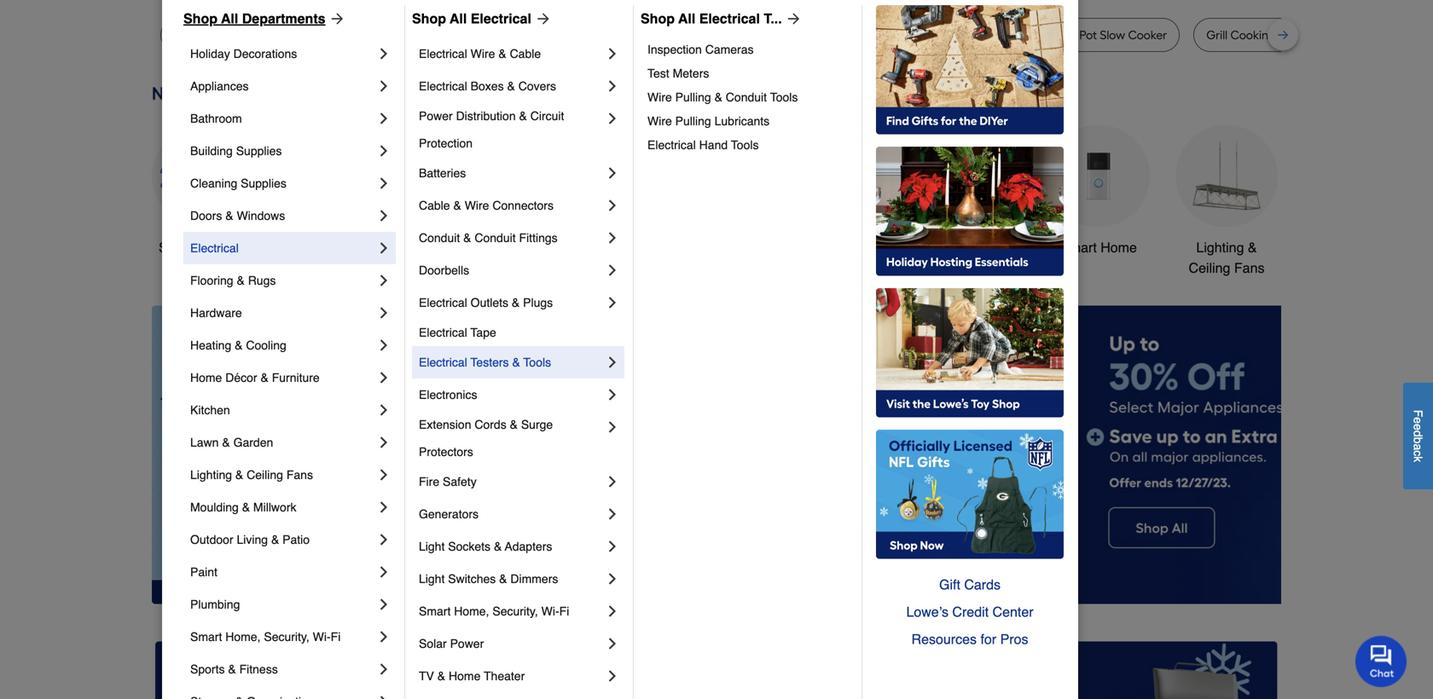 Task type: locate. For each thing, give the bounding box(es) containing it.
living
[[237, 533, 268, 547]]

scroll to item #4 image
[[907, 574, 948, 580]]

chevron right image for paint
[[375, 564, 393, 581]]

lighting & ceiling fans
[[1189, 240, 1265, 276], [190, 468, 313, 482]]

electrical up flooring
[[190, 241, 239, 255]]

dimmers
[[511, 573, 558, 586]]

all up the holiday decorations
[[221, 11, 238, 26]]

1 slow from the left
[[404, 28, 429, 42]]

chevron right image for building supplies
[[375, 142, 393, 160]]

departments
[[242, 11, 326, 26]]

new deals every day during 25 days of deals image
[[152, 79, 1282, 108]]

doorbells link
[[419, 254, 604, 287]]

1 horizontal spatial home,
[[454, 605, 489, 619]]

2 e from the top
[[1412, 424, 1425, 431]]

1 vertical spatial fi
[[331, 631, 341, 644]]

1 vertical spatial lighting
[[190, 468, 232, 482]]

2 light from the top
[[419, 573, 445, 586]]

0 horizontal spatial crock
[[788, 28, 819, 42]]

flooring
[[190, 274, 233, 288]]

electrical inside 'link'
[[190, 241, 239, 255]]

light down generators
[[419, 540, 445, 554]]

electrical up electronics
[[419, 356, 467, 369]]

tools inside outdoor tools & equipment
[[847, 240, 879, 256]]

lighting & ceiling fans link
[[1176, 125, 1278, 279], [190, 459, 375, 491]]

2 slow from the left
[[1100, 28, 1126, 42]]

1 horizontal spatial wi-
[[542, 605, 559, 619]]

0 vertical spatial ceiling
[[1189, 260, 1231, 276]]

1 horizontal spatial cooking
[[1231, 28, 1276, 42]]

shop all deals
[[159, 240, 247, 256]]

0 horizontal spatial decorations
[[233, 47, 297, 61]]

1 vertical spatial pulling
[[676, 114, 711, 128]]

1 horizontal spatial crock
[[1045, 28, 1077, 42]]

connectors
[[493, 199, 554, 212]]

1 vertical spatial home,
[[225, 631, 261, 644]]

1 vertical spatial ceiling
[[247, 468, 283, 482]]

1 vertical spatial smart
[[419, 605, 451, 619]]

electrical wire & cable link
[[419, 38, 604, 70]]

chevron right image for batteries link
[[604, 165, 621, 182]]

arrow right image for shop all electrical t...
[[782, 10, 803, 27]]

decorations
[[233, 47, 297, 61], [551, 260, 623, 276]]

electrical for electrical tape
[[419, 326, 467, 340]]

pulling up electrical hand tools
[[676, 114, 711, 128]]

holiday
[[190, 47, 230, 61]]

1 vertical spatial outdoor
[[190, 533, 233, 547]]

chevron right image for tv & home theater
[[604, 668, 621, 685]]

electrical up electrical wire & cable link at the top left of the page
[[471, 11, 532, 26]]

1 horizontal spatial arrow right image
[[782, 10, 803, 27]]

1 vertical spatial security,
[[264, 631, 310, 644]]

doors
[[190, 209, 222, 223]]

switches
[[448, 573, 496, 586]]

recommended searches for you heading
[[152, 0, 1282, 4]]

crock for crock pot cooking pot
[[788, 28, 819, 42]]

&
[[1313, 28, 1322, 42], [499, 47, 507, 61], [507, 79, 515, 93], [715, 90, 723, 104], [519, 109, 527, 123], [453, 199, 461, 212], [225, 209, 233, 223], [463, 231, 471, 245], [883, 240, 892, 256], [1248, 240, 1257, 256], [237, 274, 245, 288], [512, 296, 520, 310], [235, 339, 243, 352], [512, 356, 520, 369], [261, 371, 269, 385], [510, 418, 518, 432], [222, 436, 230, 450], [235, 468, 243, 482], [242, 501, 250, 515], [271, 533, 279, 547], [494, 540, 502, 554], [499, 573, 507, 586], [228, 663, 236, 677], [438, 670, 446, 683]]

moulding & millwork
[[190, 501, 297, 515]]

2 shop from the left
[[412, 11, 446, 26]]

arrow right image inside shop all electrical t... "link"
[[782, 10, 803, 27]]

chevron right image for plumbing link
[[375, 596, 393, 614]]

smart home, security, wi-fi up fitness
[[190, 631, 341, 644]]

e up d on the right of the page
[[1412, 418, 1425, 424]]

1 cooking from the left
[[843, 28, 888, 42]]

tools inside 'link'
[[443, 240, 475, 256]]

0 horizontal spatial arrow right image
[[532, 10, 552, 27]]

home
[[1101, 240, 1137, 256], [190, 371, 222, 385], [449, 670, 481, 683]]

4 pot from the left
[[1080, 28, 1097, 42]]

0 horizontal spatial wi-
[[313, 631, 331, 644]]

decorations down the christmas
[[551, 260, 623, 276]]

1 vertical spatial bathroom
[[941, 240, 1001, 256]]

0 vertical spatial lighting & ceiling fans link
[[1176, 125, 1278, 279]]

up to 40 percent off select vanities. plus get free local delivery on select vanities. image
[[0, 306, 759, 605]]

tv
[[419, 670, 434, 683]]

christmas decorations
[[551, 240, 623, 276]]

furniture
[[272, 371, 320, 385]]

security, for leftmost smart home, security, wi-fi link
[[264, 631, 310, 644]]

shop up the holiday at left
[[183, 11, 218, 26]]

chevron right image for home décor & furniture link
[[375, 369, 393, 387]]

shop inside "link"
[[641, 11, 675, 26]]

chevron right image for hardware
[[375, 305, 393, 322]]

supplies up 'windows'
[[241, 177, 287, 190]]

tools down 'lubricants'
[[731, 138, 759, 152]]

crock right instant pot
[[1045, 28, 1077, 42]]

chevron right image for conduit & conduit fittings
[[604, 230, 621, 247]]

chevron right image for leftmost smart home, security, wi-fi link
[[375, 629, 393, 646]]

0 vertical spatial bathroom
[[190, 112, 242, 125]]

1 horizontal spatial lighting
[[1197, 240, 1244, 256]]

0 vertical spatial supplies
[[236, 144, 282, 158]]

heating
[[190, 339, 231, 352]]

smart home link
[[1048, 125, 1150, 258]]

electrical hand tools link
[[648, 133, 850, 157]]

shop up inspection
[[641, 11, 675, 26]]

1 vertical spatial home
[[190, 371, 222, 385]]

1 light from the top
[[419, 540, 445, 554]]

chevron right image for outdoor living & patio
[[375, 532, 393, 549]]

wi- up sports & fitness link
[[313, 631, 331, 644]]

0 horizontal spatial fans
[[287, 468, 313, 482]]

generators
[[419, 508, 479, 521]]

electrical testers & tools link
[[419, 346, 604, 379]]

shop
[[183, 11, 218, 26], [412, 11, 446, 26], [641, 11, 675, 26]]

up to 35 percent off select small appliances. image
[[539, 642, 895, 700]]

outdoor down the 'moulding'
[[190, 533, 233, 547]]

0 vertical spatial lighting
[[1197, 240, 1244, 256]]

electrical left tape
[[419, 326, 467, 340]]

0 vertical spatial home
[[1101, 240, 1137, 256]]

all inside "link"
[[678, 11, 696, 26]]

0 horizontal spatial lighting
[[190, 468, 232, 482]]

all up triple slow cooker
[[450, 11, 467, 26]]

home décor & furniture link
[[190, 362, 375, 394]]

all
[[221, 11, 238, 26], [450, 11, 467, 26], [678, 11, 696, 26], [194, 240, 209, 256]]

0 horizontal spatial home,
[[225, 631, 261, 644]]

0 vertical spatial smart home, security, wi-fi
[[419, 605, 569, 619]]

fittings
[[519, 231, 558, 245]]

& inside power distribution & circuit protection
[[519, 109, 527, 123]]

conduit up "doorbells" on the left top of the page
[[419, 231, 460, 245]]

shop up triple slow cooker
[[412, 11, 446, 26]]

decorations down shop all departments link
[[233, 47, 297, 61]]

home décor & furniture
[[190, 371, 320, 385]]

0 vertical spatial power
[[419, 109, 453, 123]]

electrical left boxes
[[419, 79, 467, 93]]

1 horizontal spatial bathroom link
[[920, 125, 1022, 258]]

1 vertical spatial cable
[[419, 199, 450, 212]]

electrical for electrical outlets & plugs
[[419, 296, 467, 310]]

smart home, security, wi-fi link down light switches & dimmers in the left of the page
[[419, 596, 604, 628]]

electrical left hand
[[648, 138, 696, 152]]

power up tv & home theater
[[450, 637, 484, 651]]

smart home, security, wi-fi for leftmost smart home, security, wi-fi link
[[190, 631, 341, 644]]

chevron right image for 'flooring & rugs' link
[[375, 272, 393, 289]]

tools down electrical tape link
[[524, 356, 551, 369]]

crock
[[788, 28, 819, 42], [1045, 28, 1077, 42]]

warming
[[1324, 28, 1375, 42]]

0 horizontal spatial cooking
[[843, 28, 888, 42]]

outdoor inside outdoor tools & equipment
[[794, 240, 844, 256]]

test meters
[[648, 67, 709, 80]]

solar power
[[419, 637, 484, 651]]

electrical for electrical
[[190, 241, 239, 255]]

outdoor up equipment
[[794, 240, 844, 256]]

cable down batteries
[[419, 199, 450, 212]]

2 horizontal spatial shop
[[641, 11, 675, 26]]

wire pulling & conduit tools
[[648, 90, 798, 104]]

1 vertical spatial lighting & ceiling fans
[[190, 468, 313, 482]]

2 cooker from the left
[[1128, 28, 1167, 42]]

smart home, security, wi-fi down light switches & dimmers in the left of the page
[[419, 605, 569, 619]]

0 horizontal spatial cooker
[[432, 28, 471, 42]]

grill
[[1207, 28, 1228, 42]]

chevron right image for holiday decorations
[[375, 45, 393, 62]]

chevron right image
[[375, 45, 393, 62], [604, 45, 621, 62], [604, 78, 621, 95], [375, 110, 393, 127], [604, 110, 621, 127], [375, 142, 393, 160], [375, 175, 393, 192], [604, 197, 621, 214], [604, 230, 621, 247], [604, 262, 621, 279], [604, 294, 621, 311], [375, 305, 393, 322], [375, 337, 393, 354], [375, 402, 393, 419], [375, 434, 393, 451], [604, 474, 621, 491], [375, 499, 393, 516], [375, 532, 393, 549], [375, 564, 393, 581], [604, 571, 621, 588], [375, 661, 393, 678], [604, 668, 621, 685], [375, 694, 393, 700]]

0 vertical spatial home,
[[454, 605, 489, 619]]

0 vertical spatial fi
[[559, 605, 569, 619]]

electrical boxes & covers
[[419, 79, 556, 93]]

home, for the rightmost smart home, security, wi-fi link
[[454, 605, 489, 619]]

smart home, security, wi-fi link up fitness
[[190, 621, 375, 654]]

fitness
[[239, 663, 278, 677]]

conduit up the wire pulling lubricants link at top
[[726, 90, 767, 104]]

1 horizontal spatial fans
[[1235, 260, 1265, 276]]

2 vertical spatial home
[[449, 670, 481, 683]]

power up protection
[[419, 109, 453, 123]]

grill cooking grate & warming rack
[[1207, 28, 1405, 42]]

crock pot cooking pot
[[788, 28, 909, 42]]

lubricants
[[715, 114, 770, 128]]

fi up solar power link
[[559, 605, 569, 619]]

wire pulling & conduit tools link
[[648, 85, 850, 109]]

adapters
[[505, 540, 552, 554]]

1 vertical spatial decorations
[[551, 260, 623, 276]]

chevron right image for cleaning supplies
[[375, 175, 393, 192]]

e up b
[[1412, 424, 1425, 431]]

credit
[[953, 605, 989, 620]]

chevron right image for electronics "link"
[[604, 387, 621, 404]]

1 horizontal spatial security,
[[493, 605, 538, 619]]

lighting
[[1197, 240, 1244, 256], [190, 468, 232, 482]]

0 vertical spatial outdoor
[[794, 240, 844, 256]]

0 horizontal spatial security,
[[264, 631, 310, 644]]

1 horizontal spatial smart home, security, wi-fi
[[419, 605, 569, 619]]

light sockets & adapters
[[419, 540, 552, 554]]

scroll to item #2 image
[[826, 574, 867, 580]]

security, down plumbing link
[[264, 631, 310, 644]]

arrow left image
[[469, 455, 486, 472]]

security, down light switches & dimmers link in the left of the page
[[493, 605, 538, 619]]

1 horizontal spatial bathroom
[[941, 240, 1001, 256]]

0 vertical spatial lighting & ceiling fans
[[1189, 240, 1265, 276]]

fi for the rightmost smart home, security, wi-fi link
[[559, 605, 569, 619]]

tools up the wire pulling lubricants link at top
[[770, 90, 798, 104]]

1 horizontal spatial outdoor
[[794, 240, 844, 256]]

all right shop
[[194, 240, 209, 256]]

flooring & rugs
[[190, 274, 276, 288]]

cooker down shop all electrical
[[432, 28, 471, 42]]

0 horizontal spatial fi
[[331, 631, 341, 644]]

3 shop from the left
[[641, 11, 675, 26]]

0 vertical spatial light
[[419, 540, 445, 554]]

electrical down recommended searches for you heading
[[699, 11, 760, 26]]

tools
[[770, 90, 798, 104], [731, 138, 759, 152], [443, 240, 475, 256], [847, 240, 879, 256], [524, 356, 551, 369]]

chevron right image for the rightmost smart home, security, wi-fi link
[[604, 603, 621, 620]]

pulling down meters
[[676, 90, 711, 104]]

security,
[[493, 605, 538, 619], [264, 631, 310, 644]]

inspection cameras
[[648, 43, 754, 56]]

2 horizontal spatial home
[[1101, 240, 1137, 256]]

supplies up cleaning supplies
[[236, 144, 282, 158]]

2 pulling from the top
[[676, 114, 711, 128]]

crock up test meters link
[[788, 28, 819, 42]]

2 horizontal spatial arrow right image
[[1250, 455, 1267, 472]]

2 vertical spatial smart
[[190, 631, 222, 644]]

smart
[[1061, 240, 1097, 256], [419, 605, 451, 619], [190, 631, 222, 644]]

1 pulling from the top
[[676, 90, 711, 104]]

0 horizontal spatial smart home, security, wi-fi
[[190, 631, 341, 644]]

0 vertical spatial wi-
[[542, 605, 559, 619]]

electrical down triple slow cooker
[[419, 47, 467, 61]]

electrical for electrical wire & cable
[[419, 47, 467, 61]]

all for shop all electrical
[[450, 11, 467, 26]]

chat invite button image
[[1356, 636, 1408, 688]]

2 pot from the left
[[891, 28, 909, 42]]

1 horizontal spatial lighting & ceiling fans link
[[1176, 125, 1278, 279]]

protectors
[[419, 445, 473, 459]]

chevron right image
[[375, 78, 393, 95], [604, 165, 621, 182], [375, 207, 393, 224], [375, 240, 393, 257], [375, 272, 393, 289], [604, 354, 621, 371], [375, 369, 393, 387], [604, 387, 621, 404], [604, 419, 621, 436], [375, 467, 393, 484], [604, 506, 621, 523], [604, 538, 621, 555], [375, 596, 393, 614], [604, 603, 621, 620], [375, 629, 393, 646], [604, 636, 621, 653]]

chevron right image for cable & wire connectors
[[604, 197, 621, 214]]

shop all electrical t...
[[641, 11, 782, 26]]

wi- down dimmers
[[542, 605, 559, 619]]

electrical hand tools
[[648, 138, 759, 152]]

arrow right image
[[532, 10, 552, 27], [782, 10, 803, 27], [1250, 455, 1267, 472]]

1 crock from the left
[[788, 28, 819, 42]]

pros
[[1001, 632, 1029, 648]]

supplies for building supplies
[[236, 144, 282, 158]]

all up inspection
[[678, 11, 696, 26]]

décor
[[225, 371, 257, 385]]

1 cooker from the left
[[432, 28, 471, 42]]

sports
[[190, 663, 225, 677]]

tools up "doorbells" on the left top of the page
[[443, 240, 475, 256]]

covers
[[519, 79, 556, 93]]

cleaning supplies
[[190, 177, 287, 190]]

conduit & conduit fittings
[[419, 231, 558, 245]]

light switches & dimmers
[[419, 573, 558, 586]]

0 horizontal spatial shop
[[183, 11, 218, 26]]

1 vertical spatial light
[[419, 573, 445, 586]]

1 horizontal spatial fi
[[559, 605, 569, 619]]

generators link
[[419, 498, 604, 531]]

outdoor tools & equipment
[[794, 240, 892, 276]]

fi down plumbing link
[[331, 631, 341, 644]]

1 vertical spatial wi-
[[313, 631, 331, 644]]

distribution
[[456, 109, 516, 123]]

chevron right image for sports & fitness
[[375, 661, 393, 678]]

1 horizontal spatial decorations
[[551, 260, 623, 276]]

1 vertical spatial smart home, security, wi-fi
[[190, 631, 341, 644]]

1 horizontal spatial home
[[449, 670, 481, 683]]

lawn
[[190, 436, 219, 450]]

home, down switches
[[454, 605, 489, 619]]

safety
[[443, 475, 477, 489]]

1 horizontal spatial shop
[[412, 11, 446, 26]]

c
[[1412, 451, 1425, 457]]

1 shop from the left
[[183, 11, 218, 26]]

1 horizontal spatial cable
[[510, 47, 541, 61]]

home, up sports & fitness
[[225, 631, 261, 644]]

fi for leftmost smart home, security, wi-fi link
[[331, 631, 341, 644]]

3 pot from the left
[[988, 28, 1006, 42]]

outdoor living & patio
[[190, 533, 310, 547]]

0 horizontal spatial slow
[[404, 28, 429, 42]]

chevron right image for kitchen
[[375, 402, 393, 419]]

& inside 'link'
[[222, 436, 230, 450]]

cooker left grill
[[1128, 28, 1167, 42]]

1 vertical spatial lighting & ceiling fans link
[[190, 459, 375, 491]]

electrical link
[[190, 232, 375, 265]]

chevron right image for generators "link"
[[604, 506, 621, 523]]

electrical down "doorbells" on the left top of the page
[[419, 296, 467, 310]]

0 horizontal spatial outdoor
[[190, 533, 233, 547]]

2 crock from the left
[[1045, 28, 1077, 42]]

outdoor
[[794, 240, 844, 256], [190, 533, 233, 547]]

0 vertical spatial pulling
[[676, 90, 711, 104]]

crock for crock pot slow cooker
[[1045, 28, 1077, 42]]

up to 30 percent off select major appliances. plus, save up to an extra $750 on major appliances. image
[[759, 306, 1434, 604]]

conduit down cable & wire connectors
[[475, 231, 516, 245]]

1 vertical spatial supplies
[[241, 177, 287, 190]]

0 vertical spatial decorations
[[233, 47, 297, 61]]

arrow right image inside shop all electrical link
[[532, 10, 552, 27]]

extension cords & surge protectors link
[[419, 411, 604, 466]]

hand
[[699, 138, 728, 152]]

smart home, security, wi-fi link
[[419, 596, 604, 628], [190, 621, 375, 654]]

cable down microwave
[[510, 47, 541, 61]]

plumbing
[[190, 598, 240, 612]]

0 vertical spatial security,
[[493, 605, 538, 619]]

0 horizontal spatial ceiling
[[247, 468, 283, 482]]

inspection
[[648, 43, 702, 56]]

tools up equipment
[[847, 240, 879, 256]]

1 horizontal spatial ceiling
[[1189, 260, 1231, 276]]

pulling
[[676, 90, 711, 104], [676, 114, 711, 128]]

light left switches
[[419, 573, 445, 586]]

1 horizontal spatial cooker
[[1128, 28, 1167, 42]]

1 pot from the left
[[822, 28, 840, 42]]

1 horizontal spatial slow
[[1100, 28, 1126, 42]]

ceiling
[[1189, 260, 1231, 276], [247, 468, 283, 482]]

chevron right image for appliances link
[[375, 78, 393, 95]]

2 horizontal spatial smart
[[1061, 240, 1097, 256]]

power
[[419, 109, 453, 123], [450, 637, 484, 651]]



Task type: vqa. For each thing, say whether or not it's contained in the screenshot.
Scroll to item #5 element
no



Task type: describe. For each thing, give the bounding box(es) containing it.
light for light sockets & adapters
[[419, 540, 445, 554]]

0 vertical spatial fans
[[1235, 260, 1265, 276]]

lawn & garden link
[[190, 427, 375, 459]]

power inside power distribution & circuit protection
[[419, 109, 453, 123]]

wire pulling lubricants link
[[648, 109, 850, 133]]

shop all deals link
[[152, 125, 254, 258]]

test
[[648, 67, 670, 80]]

solar
[[419, 637, 447, 651]]

light for light switches & dimmers
[[419, 573, 445, 586]]

home, for leftmost smart home, security, wi-fi link
[[225, 631, 261, 644]]

fire
[[419, 475, 440, 489]]

chevron right image for power distribution & circuit protection
[[604, 110, 621, 127]]

cleaning supplies link
[[190, 167, 375, 200]]

doors & windows link
[[190, 200, 375, 232]]

shop all electrical link
[[412, 9, 552, 29]]

doorbells
[[419, 264, 469, 277]]

all for shop all deals
[[194, 240, 209, 256]]

flooring & rugs link
[[190, 265, 375, 297]]

up to 30 percent off select grills and accessories. image
[[922, 642, 1278, 700]]

pulling for lubricants
[[676, 114, 711, 128]]

kitchen
[[190, 404, 230, 417]]

christmas decorations link
[[536, 125, 638, 279]]

doors & windows
[[190, 209, 285, 223]]

windows
[[237, 209, 285, 223]]

millwork
[[253, 501, 297, 515]]

tape
[[471, 326, 496, 340]]

0 vertical spatial cable
[[510, 47, 541, 61]]

appliances
[[190, 79, 249, 93]]

officially licensed n f l gifts. shop now. image
[[876, 430, 1064, 560]]

circuit
[[530, 109, 564, 123]]

chevron right image for extension cords & surge protectors "link"
[[604, 419, 621, 436]]

pot for crock pot cooking pot
[[822, 28, 840, 42]]

electrical tape
[[419, 326, 496, 340]]

smart home
[[1061, 240, 1137, 256]]

cards
[[964, 577, 1001, 593]]

0 horizontal spatial conduit
[[419, 231, 460, 245]]

1 e from the top
[[1412, 418, 1425, 424]]

wire pulling lubricants
[[648, 114, 770, 128]]

chevron right image for moulding & millwork
[[375, 499, 393, 516]]

pot for instant pot
[[988, 28, 1006, 42]]

chevron right image for light switches & dimmers
[[604, 571, 621, 588]]

cable & wire connectors link
[[419, 189, 604, 222]]

chevron right image for light sockets & adapters link
[[604, 538, 621, 555]]

power distribution & circuit protection
[[419, 109, 568, 150]]

0 horizontal spatial bathroom
[[190, 112, 242, 125]]

chevron right image for 'electrical testers & tools' link
[[604, 354, 621, 371]]

& inside extension cords & surge protectors
[[510, 418, 518, 432]]

electrical inside "link"
[[699, 11, 760, 26]]

wi- for the rightmost smart home, security, wi-fi link
[[542, 605, 559, 619]]

cords
[[475, 418, 507, 432]]

0 horizontal spatial smart
[[190, 631, 222, 644]]

chevron right image for doors & windows link
[[375, 207, 393, 224]]

1 horizontal spatial conduit
[[475, 231, 516, 245]]

sports & fitness link
[[190, 654, 375, 686]]

electrical for electrical testers & tools
[[419, 356, 467, 369]]

chevron right image for lawn & garden
[[375, 434, 393, 451]]

scroll to item #5 image
[[948, 574, 989, 580]]

theater
[[484, 670, 525, 683]]

visit the lowe's toy shop. image
[[876, 288, 1064, 418]]

instant
[[948, 28, 985, 42]]

pulling for &
[[676, 90, 711, 104]]

electrical outlets & plugs link
[[419, 287, 604, 319]]

gift cards link
[[876, 572, 1064, 599]]

shop these last-minute gifts. $99 or less. quantities are limited and won't last. image
[[152, 306, 427, 605]]

holiday hosting essentials. image
[[876, 147, 1064, 276]]

chevron right image for electrical wire & cable
[[604, 45, 621, 62]]

surge
[[521, 418, 553, 432]]

1 horizontal spatial lighting & ceiling fans
[[1189, 240, 1265, 276]]

wi- for leftmost smart home, security, wi-fi link
[[313, 631, 331, 644]]

all for shop all departments
[[221, 11, 238, 26]]

chevron right image for heating & cooling
[[375, 337, 393, 354]]

1 horizontal spatial smart home, security, wi-fi link
[[419, 596, 604, 628]]

arrow right image
[[326, 10, 346, 27]]

electrical for electrical boxes & covers
[[419, 79, 467, 93]]

extension
[[419, 418, 471, 432]]

pot for crock pot slow cooker
[[1080, 28, 1097, 42]]

appliances link
[[190, 70, 375, 102]]

electrical testers & tools
[[419, 356, 551, 369]]

grate
[[1279, 28, 1310, 42]]

power distribution & circuit protection link
[[419, 102, 604, 157]]

electrical for electrical hand tools
[[648, 138, 696, 152]]

all for shop all electrical t...
[[678, 11, 696, 26]]

chevron right image for the electrical 'link'
[[375, 240, 393, 257]]

garden
[[233, 436, 273, 450]]

rugs
[[248, 274, 276, 288]]

paint
[[190, 566, 218, 579]]

decorations for christmas
[[551, 260, 623, 276]]

chevron right image for fire safety
[[604, 474, 621, 491]]

chevron right image for electrical outlets & plugs
[[604, 294, 621, 311]]

shop
[[159, 240, 191, 256]]

0 horizontal spatial lighting & ceiling fans link
[[190, 459, 375, 491]]

home inside "link"
[[449, 670, 481, 683]]

shop for shop all electrical
[[412, 11, 446, 26]]

tv & home theater
[[419, 670, 525, 683]]

triple
[[371, 28, 401, 42]]

find gifts for the diyer. image
[[876, 5, 1064, 135]]

0 horizontal spatial lighting & ceiling fans
[[190, 468, 313, 482]]

sockets
[[448, 540, 491, 554]]

meters
[[673, 67, 709, 80]]

paint link
[[190, 556, 375, 589]]

holiday decorations
[[190, 47, 297, 61]]

& inside outdoor tools & equipment
[[883, 240, 892, 256]]

0 horizontal spatial cable
[[419, 199, 450, 212]]

supplies for cleaning supplies
[[241, 177, 287, 190]]

moulding & millwork link
[[190, 491, 375, 524]]

security, for the rightmost smart home, security, wi-fi link
[[493, 605, 538, 619]]

chevron right image for solar power link
[[604, 636, 621, 653]]

solar power link
[[419, 628, 604, 660]]

outdoor tools & equipment link
[[792, 125, 894, 279]]

smart home, security, wi-fi for the rightmost smart home, security, wi-fi link
[[419, 605, 569, 619]]

light switches & dimmers link
[[419, 563, 604, 596]]

f e e d b a c k button
[[1404, 383, 1434, 490]]

light sockets & adapters link
[[419, 531, 604, 563]]

plugs
[[523, 296, 553, 310]]

2 horizontal spatial conduit
[[726, 90, 767, 104]]

equipment
[[810, 260, 876, 276]]

outdoor for outdoor living & patio
[[190, 533, 233, 547]]

get up to 2 free select tools or batteries when you buy 1 with select purchases. image
[[155, 642, 511, 700]]

building supplies link
[[190, 135, 375, 167]]

shop all electrical
[[412, 11, 532, 26]]

shop for shop all electrical t...
[[641, 11, 675, 26]]

shop for shop all departments
[[183, 11, 218, 26]]

electrical wire & cable
[[419, 47, 541, 61]]

chevron right image for doorbells
[[604, 262, 621, 279]]

a
[[1412, 444, 1425, 451]]

chevron right image for electrical boxes & covers
[[604, 78, 621, 95]]

instant pot
[[948, 28, 1006, 42]]

1 horizontal spatial smart
[[419, 605, 451, 619]]

rack
[[1378, 28, 1405, 42]]

t...
[[764, 11, 782, 26]]

gift cards
[[939, 577, 1001, 593]]

2 cooking from the left
[[1231, 28, 1276, 42]]

electrical boxes & covers link
[[419, 70, 604, 102]]

0 horizontal spatial home
[[190, 371, 222, 385]]

0 vertical spatial smart
[[1061, 240, 1097, 256]]

chevron right image for bathroom
[[375, 110, 393, 127]]

countertop
[[572, 28, 635, 42]]

decorations for holiday
[[233, 47, 297, 61]]

0 horizontal spatial bathroom link
[[190, 102, 375, 135]]

1 vertical spatial fans
[[287, 468, 313, 482]]

lowe's
[[907, 605, 949, 620]]

fire safety link
[[419, 466, 604, 498]]

hardware
[[190, 306, 242, 320]]

plumbing link
[[190, 589, 375, 621]]

building supplies
[[190, 144, 282, 158]]

heating & cooling link
[[190, 329, 375, 362]]

fire safety
[[419, 475, 477, 489]]

inspection cameras link
[[648, 38, 850, 61]]

resources for pros
[[912, 632, 1029, 648]]

batteries link
[[419, 157, 604, 189]]

building
[[190, 144, 233, 158]]

protection
[[419, 137, 473, 150]]

batteries
[[419, 166, 466, 180]]

lowe's credit center
[[907, 605, 1034, 620]]

arrow right image for shop all electrical
[[532, 10, 552, 27]]

conduit & conduit fittings link
[[419, 222, 604, 254]]

0 horizontal spatial smart home, security, wi-fi link
[[190, 621, 375, 654]]

outdoor for outdoor tools & equipment
[[794, 240, 844, 256]]

1 vertical spatial power
[[450, 637, 484, 651]]

cleaning
[[190, 177, 237, 190]]

center
[[993, 605, 1034, 620]]



